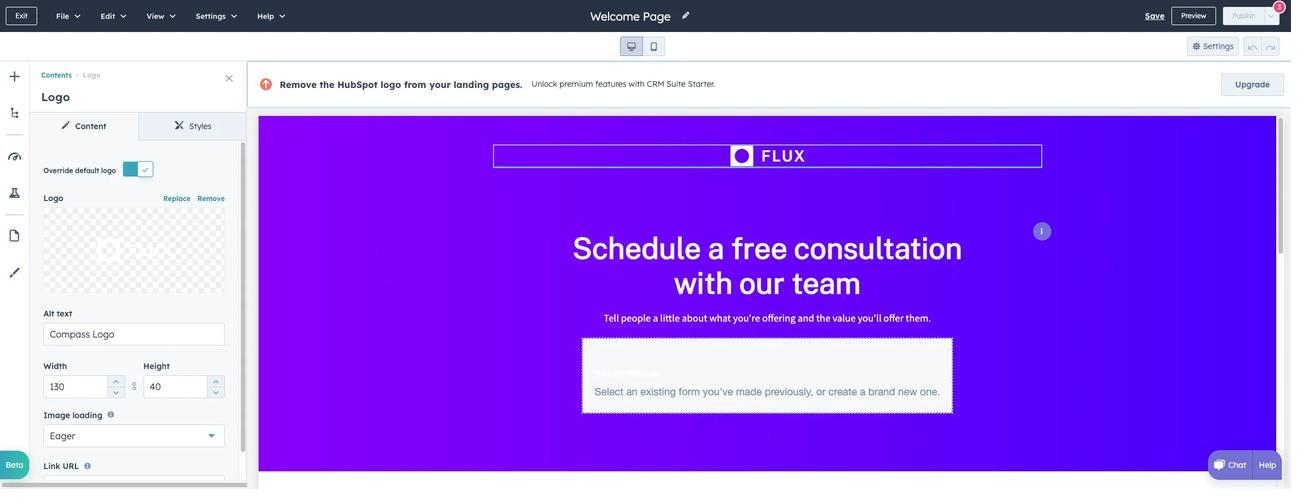 Task type: describe. For each thing, give the bounding box(es) containing it.
save button
[[1145, 9, 1165, 23]]

publish group
[[1223, 7, 1280, 25]]

help inside button
[[257, 11, 274, 21]]

remove button
[[197, 191, 225, 205]]

unlock
[[532, 79, 557, 89]]

0 vertical spatial replace
[[163, 194, 191, 203]]

remove the hubspot logo from your landing pages.
[[280, 79, 523, 90]]

view button
[[135, 0, 184, 32]]

remove for remove
[[197, 194, 225, 203]]

1 horizontal spatial settings
[[1203, 41, 1234, 51]]

save
[[1145, 11, 1165, 21]]

pages.
[[492, 79, 523, 90]]

from
[[404, 79, 426, 90]]

0 horizontal spatial settings
[[196, 11, 226, 21]]

preview button
[[1172, 7, 1216, 25]]

beta
[[6, 461, 23, 471]]

help button
[[245, 0, 294, 32]]

with
[[629, 79, 645, 89]]

loading
[[72, 411, 102, 421]]

navigation containing contents
[[30, 61, 247, 82]]

logo button
[[72, 71, 100, 80]]

crm
[[647, 79, 665, 89]]

contents button
[[41, 71, 72, 80]]

exit link
[[6, 7, 37, 25]]

compass logo image
[[97, 239, 171, 262]]

0 horizontal spatial logo
[[101, 167, 116, 175]]

file
[[56, 11, 69, 21]]

Width text field
[[43, 376, 125, 399]]

upgrade
[[1236, 80, 1270, 90]]

suite
[[667, 79, 686, 89]]

eager button
[[43, 425, 225, 448]]

beta button
[[0, 451, 29, 480]]

landing
[[454, 79, 489, 90]]

1 horizontal spatial settings button
[[1187, 37, 1239, 56]]

exit
[[15, 11, 28, 20]]

link url
[[43, 462, 79, 472]]

0 horizontal spatial settings button
[[184, 0, 245, 32]]

Alt text text field
[[43, 323, 225, 346]]

features
[[596, 79, 627, 89]]

chat
[[1229, 461, 1247, 471]]

premium
[[560, 79, 593, 89]]

3
[[1278, 3, 1282, 11]]

1 vertical spatial replace button
[[43, 208, 225, 294]]

your
[[429, 79, 451, 90]]



Task type: vqa. For each thing, say whether or not it's contained in the screenshot.
right logo
yes



Task type: locate. For each thing, give the bounding box(es) containing it.
help
[[257, 11, 274, 21], [1259, 461, 1277, 471]]

height
[[143, 362, 170, 372]]

0 vertical spatial replace button
[[163, 191, 191, 205]]

eager
[[50, 431, 75, 442]]

replace
[[163, 194, 191, 203], [119, 246, 149, 256]]

Height text field
[[143, 376, 225, 399]]

group
[[620, 37, 665, 56], [1244, 37, 1280, 56], [107, 376, 124, 399], [207, 376, 224, 399]]

2 vertical spatial logo
[[43, 194, 63, 204]]

replace button
[[163, 191, 191, 205], [43, 208, 225, 294]]

content
[[75, 121, 106, 132]]

1 vertical spatial logo
[[101, 167, 116, 175]]

settings button
[[184, 0, 245, 32], [1187, 37, 1239, 56]]

override
[[43, 167, 73, 175]]

view
[[147, 11, 164, 21]]

close image
[[226, 75, 233, 82]]

0 vertical spatial logo
[[381, 79, 401, 90]]

logo
[[381, 79, 401, 90], [101, 167, 116, 175]]

1 horizontal spatial replace
[[163, 194, 191, 203]]

styles
[[189, 121, 212, 132]]

1 vertical spatial settings
[[1203, 41, 1234, 51]]

1 horizontal spatial help
[[1259, 461, 1277, 471]]

0 vertical spatial help
[[257, 11, 274, 21]]

logo
[[83, 71, 100, 80], [41, 90, 70, 104], [43, 194, 63, 204]]

logo right contents button
[[83, 71, 100, 80]]

0 horizontal spatial help
[[257, 11, 274, 21]]

logo down contents at the top of the page
[[41, 90, 70, 104]]

None field
[[589, 8, 675, 24]]

1 vertical spatial remove
[[197, 194, 225, 203]]

hubspot
[[337, 79, 378, 90]]

navigation
[[30, 61, 247, 82]]

edit
[[101, 11, 115, 21]]

remove for remove the hubspot logo from your landing pages.
[[280, 79, 317, 90]]

1 vertical spatial replace
[[119, 246, 149, 256]]

0 vertical spatial logo
[[83, 71, 100, 80]]

0 horizontal spatial remove
[[197, 194, 225, 203]]

settings
[[196, 11, 226, 21], [1203, 41, 1234, 51]]

preview
[[1182, 11, 1207, 20]]

1 horizontal spatial remove
[[280, 79, 317, 90]]

tab list containing content
[[30, 113, 247, 141]]

upgrade link
[[1221, 73, 1285, 96]]

remove
[[280, 79, 317, 90], [197, 194, 225, 203]]

logo down the override
[[43, 194, 63, 204]]

1 horizontal spatial logo
[[381, 79, 401, 90]]

edit button
[[89, 0, 135, 32]]

replace inside button
[[119, 246, 149, 256]]

width
[[43, 362, 67, 372]]

alt text
[[43, 309, 72, 319]]

0 vertical spatial remove
[[280, 79, 317, 90]]

image loading
[[43, 411, 102, 421]]

text
[[57, 309, 72, 319]]

1 vertical spatial logo
[[41, 90, 70, 104]]

logo right the default on the left of page
[[101, 167, 116, 175]]

alt
[[43, 309, 54, 319]]

styles link
[[138, 113, 247, 140]]

unlock premium features with crm suite starter.
[[532, 79, 715, 89]]

default
[[75, 167, 99, 175]]

1 vertical spatial help
[[1259, 461, 1277, 471]]

override default logo
[[43, 167, 116, 175]]

0 vertical spatial settings button
[[184, 0, 245, 32]]

logo left from
[[381, 79, 401, 90]]

url
[[63, 462, 79, 472]]

publish
[[1233, 11, 1256, 20]]

starter.
[[688, 79, 715, 89]]

0 vertical spatial settings
[[196, 11, 226, 21]]

settings right view button
[[196, 11, 226, 21]]

settings down preview button
[[1203, 41, 1234, 51]]

the
[[320, 79, 334, 90]]

1 vertical spatial settings button
[[1187, 37, 1239, 56]]

file button
[[44, 0, 89, 32]]

publish button
[[1223, 7, 1266, 25]]

image
[[43, 411, 70, 421]]

None text field
[[43, 476, 225, 490]]

link
[[43, 462, 60, 472]]

contents
[[41, 71, 72, 80]]

tab list
[[30, 113, 247, 141]]

content link
[[30, 113, 138, 140]]

0 horizontal spatial replace
[[119, 246, 149, 256]]



